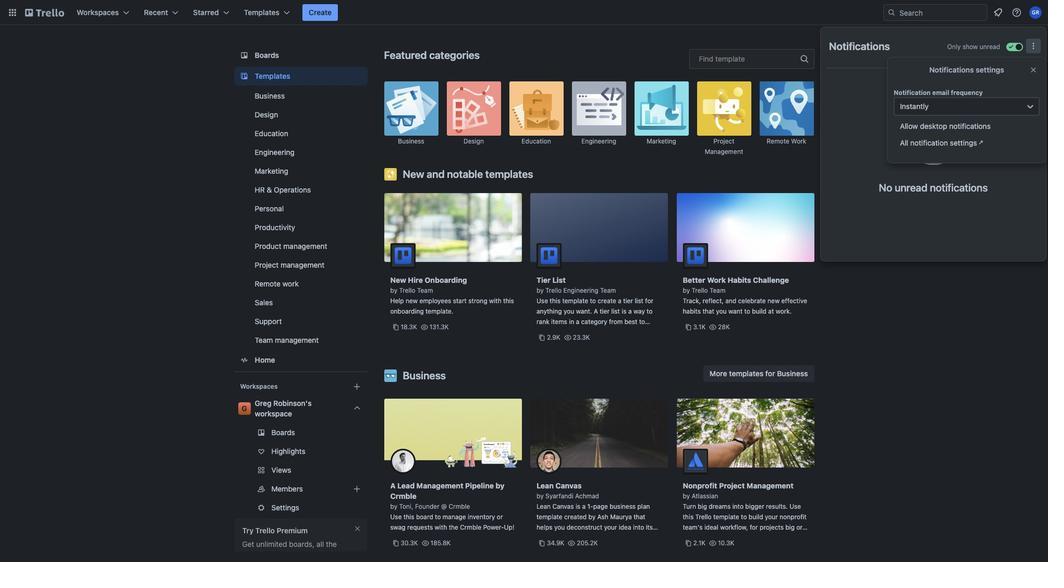 Task type: locate. For each thing, give the bounding box(es) containing it.
workspaces button
[[70, 4, 136, 21]]

best right be:
[[600, 328, 613, 336]]

trello team image
[[391, 243, 416, 268], [683, 243, 708, 268]]

lean up syarfandi
[[537, 481, 554, 490]]

0 vertical spatial templates
[[244, 8, 280, 17]]

project inside "nonprofit project management by atlassian turn big dreams into bigger results. use this trello template to build your nonprofit team's ideal workflow, for projects big or small."
[[720, 481, 745, 490]]

2 boards link from the top
[[234, 424, 368, 441]]

tier right create
[[624, 297, 634, 305]]

0 horizontal spatial a
[[391, 481, 396, 490]]

syarfandi achmad image
[[537, 449, 562, 474]]

remote work up sales at the bottom left of the page
[[255, 279, 299, 288]]

0 vertical spatial boards link
[[234, 46, 368, 65]]

project management down 'project management icon'
[[705, 137, 744, 156]]

0 horizontal spatial is
[[576, 503, 581, 510]]

0 vertical spatial project management
[[705, 137, 744, 156]]

2 trello team image from the left
[[683, 243, 708, 268]]

engineering icon image
[[572, 81, 627, 136]]

highlights
[[272, 447, 306, 456]]

0 horizontal spatial design link
[[234, 106, 368, 123]]

1 trello team image from the left
[[391, 243, 416, 268]]

and inside the better work habits challenge by trello team track, reflect, and celebrate new effective habits that you want to build at work.
[[726, 297, 737, 305]]

use up anything
[[537, 297, 548, 305]]

better work habits challenge by trello team track, reflect, and celebrate new effective habits that you want to build at work.
[[683, 276, 808, 315]]

add image
[[351, 483, 363, 495]]

1 vertical spatial into
[[634, 523, 645, 531]]

for left the projects
[[750, 523, 759, 531]]

is up created
[[576, 503, 581, 510]]

allow desktop notifications button
[[895, 118, 1041, 135]]

1 vertical spatial boards link
[[234, 424, 368, 441]]

this up anything
[[550, 297, 561, 305]]

use inside a lead management pipeline by crmble by toni, founder @ crmble use this board to manage inventory or swag requests with the crmble power-up!
[[391, 513, 402, 521]]

0 vertical spatial project
[[714, 137, 735, 145]]

and right automation,
[[340, 550, 353, 559]]

up!
[[504, 523, 515, 531]]

management for bottommost project management link
[[281, 260, 325, 269]]

templates right notable
[[486, 168, 534, 180]]

Find template field
[[690, 49, 815, 69]]

trello inside the better work habits challenge by trello team track, reflect, and celebrate new effective habits that you want to build at work.
[[692, 287, 709, 294]]

0 horizontal spatial unread
[[895, 182, 928, 194]]

0 vertical spatial that
[[703, 307, 715, 315]]

helps
[[537, 523, 553, 531]]

you up in
[[564, 307, 575, 315]]

that down plan
[[634, 513, 646, 521]]

this inside "nonprofit project management by atlassian turn big dreams into bigger results. use this trello template to build your nonprofit team's ideal workflow, for projects big or small."
[[683, 513, 694, 521]]

1 vertical spatial design
[[464, 137, 484, 145]]

open information menu image
[[1012, 7, 1023, 18]]

into
[[733, 503, 744, 510], [634, 523, 645, 531]]

you down reflect,
[[717, 307, 727, 315]]

marketing link for top remote work 'link'
[[635, 81, 689, 157]]

the inside a lead management pipeline by crmble by toni, founder @ crmble use this board to manage inventory or swag requests with the crmble power-up!
[[449, 523, 459, 531]]

by up turn
[[683, 492, 691, 500]]

taco image
[[906, 96, 962, 165]]

management down support link
[[275, 336, 319, 344]]

0 horizontal spatial or
[[497, 513, 503, 521]]

1 horizontal spatial your
[[766, 513, 779, 521]]

marketing down marketing icon
[[647, 137, 677, 145]]

team inside the better work habits challenge by trello team track, reflect, and celebrate new effective habits that you want to build at work.
[[710, 287, 726, 294]]

0 horizontal spatial for
[[646, 297, 654, 305]]

0 vertical spatial your
[[766, 513, 779, 521]]

and inside try trello premium get unlimited boards, all the views, unlimited automation, and more.
[[340, 550, 353, 559]]

0 vertical spatial work
[[792, 137, 807, 145]]

2 vertical spatial for
[[750, 523, 759, 531]]

try
[[242, 526, 254, 535]]

this
[[557, 328, 569, 336]]

0 horizontal spatial remote work link
[[234, 276, 368, 292]]

productivity link
[[234, 219, 368, 236]]

1 vertical spatial your
[[605, 523, 618, 531]]

0 horizontal spatial list
[[612, 307, 620, 315]]

0 horizontal spatial the
[[326, 540, 337, 549]]

unread right show
[[980, 43, 1001, 51]]

1 vertical spatial that
[[634, 513, 646, 521]]

engineering link
[[572, 81, 627, 157], [234, 144, 368, 161]]

personal link
[[234, 200, 368, 217]]

1 horizontal spatial work
[[792, 137, 807, 145]]

to down celebrate
[[745, 307, 751, 315]]

project management
[[705, 137, 744, 156], [255, 260, 325, 269]]

primary element
[[0, 0, 1049, 25]]

all notification settings
[[901, 138, 978, 147]]

trello down hire
[[400, 287, 416, 294]]

0 notifications image
[[993, 6, 1005, 19]]

unlimited up views,
[[256, 540, 287, 549]]

0 vertical spatial big
[[698, 503, 708, 510]]

you inside lean canvas by syarfandi achmad lean canvas is a 1-page business plan template created by ash maurya that helps you deconstruct your idea into its key assumptions.
[[555, 523, 565, 531]]

1 horizontal spatial remote
[[767, 137, 790, 145]]

settings down only show unread
[[977, 65, 1005, 74]]

unlimited
[[256, 540, 287, 549], [265, 550, 296, 559]]

templates up the board icon
[[244, 8, 280, 17]]

habits
[[683, 307, 701, 315]]

celebrate
[[739, 297, 767, 305]]

management inside a lead management pipeline by crmble by toni, founder @ crmble use this board to manage inventory or swag requests with the crmble power-up!
[[417, 481, 464, 490]]

0 horizontal spatial best
[[600, 328, 613, 336]]

boards,
[[289, 540, 315, 549]]

be:
[[589, 328, 598, 336]]

template down dreams
[[714, 513, 740, 521]]

template up helps
[[537, 513, 563, 521]]

and inside tier list by trello engineering team use this template to create a tier list for anything you want. a tier list is a way to rank items in a category from best to worst. this could be: best nba players, goat'd pasta dishes, and tastiest fast food joints.
[[602, 339, 613, 347]]

1 lean from the top
[[537, 481, 554, 490]]

notifications inside button
[[950, 122, 992, 130]]

boards right the board icon
[[255, 51, 279, 59]]

1 vertical spatial workspaces
[[240, 383, 278, 390]]

business inside button
[[778, 369, 809, 378]]

track,
[[683, 297, 702, 305]]

big down atlassian on the right bottom
[[698, 503, 708, 510]]

design down design icon
[[464, 137, 484, 145]]

1 horizontal spatial marketing link
[[635, 81, 689, 157]]

small.
[[683, 534, 701, 542]]

with right strong on the bottom left
[[490, 297, 502, 305]]

notifications for allow desktop notifications
[[950, 122, 992, 130]]

its
[[646, 523, 653, 531]]

1 vertical spatial business icon image
[[384, 369, 397, 382]]

or up power-
[[497, 513, 503, 521]]

productivity
[[255, 223, 295, 232]]

1 horizontal spatial remote work link
[[760, 81, 814, 157]]

you
[[564, 307, 575, 315], [717, 307, 727, 315], [555, 523, 565, 531]]

1 horizontal spatial business link
[[384, 81, 439, 157]]

remote work down 'remote work icon'
[[767, 137, 807, 145]]

team inside team management link
[[255, 336, 273, 344]]

nonprofit
[[780, 513, 807, 521]]

marketing icon image
[[635, 81, 689, 136]]

1 horizontal spatial that
[[703, 307, 715, 315]]

categories
[[430, 49, 480, 61]]

trello inside "nonprofit project management by atlassian turn big dreams into bigger results. use this trello template to build your nonprofit team's ideal workflow, for projects big or small."
[[696, 513, 712, 521]]

0 horizontal spatial trello team image
[[391, 243, 416, 268]]

1 horizontal spatial is
[[622, 307, 627, 315]]

education icon image
[[510, 81, 564, 136]]

0 horizontal spatial business link
[[234, 88, 368, 104]]

1 vertical spatial engineering
[[255, 148, 295, 157]]

0 horizontal spatial marketing link
[[234, 163, 368, 180]]

management down product management link
[[281, 260, 325, 269]]

no
[[880, 182, 893, 194]]

0 vertical spatial is
[[622, 307, 627, 315]]

remote down 'remote work icon'
[[767, 137, 790, 145]]

boards link for home
[[234, 46, 368, 65]]

the inside try trello premium get unlimited boards, all the views, unlimited automation, and more.
[[326, 540, 337, 549]]

1 vertical spatial lean
[[537, 503, 551, 510]]

0 vertical spatial canvas
[[556, 481, 582, 490]]

unread right no on the right top
[[895, 182, 928, 194]]

templates right more
[[730, 369, 764, 378]]

with
[[490, 297, 502, 305], [435, 523, 447, 531]]

hr & operations link
[[234, 182, 368, 198]]

into left 'its'
[[634, 523, 645, 531]]

a inside a lead management pipeline by crmble by toni, founder @ crmble use this board to manage inventory or swag requests with the crmble power-up!
[[391, 481, 396, 490]]

0 horizontal spatial marketing
[[255, 166, 289, 175]]

a inside lean canvas by syarfandi achmad lean canvas is a 1-page business plan template created by ash maurya that helps you deconstruct your idea into its key assumptions.
[[583, 503, 586, 510]]

crmble down inventory
[[460, 523, 482, 531]]

management inside "nonprofit project management by atlassian turn big dreams into bigger results. use this trello template to build your nonprofit team's ideal workflow, for projects big or small."
[[747, 481, 794, 490]]

template inside "nonprofit project management by atlassian turn big dreams into bigger results. use this trello template to build your nonprofit team's ideal workflow, for projects big or small."
[[714, 513, 740, 521]]

1 vertical spatial the
[[326, 540, 337, 549]]

big
[[698, 503, 708, 510], [786, 523, 795, 531]]

management
[[705, 148, 744, 156], [284, 242, 328, 251], [281, 260, 325, 269], [275, 336, 319, 344]]

1 vertical spatial a
[[391, 481, 396, 490]]

project down 'project management icon'
[[714, 137, 735, 145]]

list up from
[[612, 307, 620, 315]]

is inside tier list by trello engineering team use this template to create a tier list for anything you want. a tier list is a way to rank items in a category from best to worst. this could be: best nba players, goat'd pasta dishes, and tastiest fast food joints.
[[622, 307, 627, 315]]

0 vertical spatial project management link
[[697, 81, 752, 157]]

new for new hire onboarding by trello team help new employees start strong with this onboarding template.
[[391, 276, 407, 284]]

team down work
[[710, 287, 726, 294]]

and up want
[[726, 297, 737, 305]]

settings
[[977, 65, 1005, 74], [951, 138, 978, 147]]

1 horizontal spatial with
[[490, 297, 502, 305]]

or inside a lead management pipeline by crmble by toni, founder @ crmble use this board to manage inventory or swag requests with the crmble power-up!
[[497, 513, 503, 521]]

a up category
[[594, 307, 599, 315]]

settings link
[[234, 499, 368, 516]]

engineering up want.
[[564, 287, 599, 294]]

by
[[391, 287, 398, 294], [537, 287, 544, 294], [683, 287, 691, 294], [496, 481, 505, 490], [537, 492, 544, 500], [683, 492, 691, 500], [391, 503, 398, 510], [589, 513, 596, 521]]

0 vertical spatial or
[[497, 513, 503, 521]]

created
[[565, 513, 587, 521]]

0 vertical spatial best
[[625, 318, 638, 326]]

0 vertical spatial workspaces
[[77, 8, 119, 17]]

lean
[[537, 481, 554, 490], [537, 503, 551, 510]]

business icon image
[[384, 81, 439, 136], [384, 369, 397, 382]]

2 business icon image from the top
[[384, 369, 397, 382]]

team down hire
[[418, 287, 433, 294]]

0 vertical spatial use
[[537, 297, 548, 305]]

0 vertical spatial a
[[594, 307, 599, 315]]

30.3k
[[401, 539, 418, 547]]

lean down syarfandi
[[537, 503, 551, 510]]

1 boards link from the top
[[234, 46, 368, 65]]

project up dreams
[[720, 481, 745, 490]]

trello
[[400, 287, 416, 294], [546, 287, 562, 294], [692, 287, 709, 294], [696, 513, 712, 521], [256, 526, 275, 535]]

use up nonprofit
[[790, 503, 802, 510]]

0 horizontal spatial project management
[[255, 260, 325, 269]]

notifications
[[830, 40, 891, 52], [930, 65, 975, 74]]

1 vertical spatial for
[[766, 369, 776, 378]]

1 management from the left
[[417, 481, 464, 490]]

0 horizontal spatial workspaces
[[77, 8, 119, 17]]

all
[[317, 540, 324, 549]]

into inside "nonprofit project management by atlassian turn big dreams into bigger results. use this trello template to build your nonprofit team's ideal workflow, for projects big or small."
[[733, 503, 744, 510]]

and right "dishes,"
[[602, 339, 613, 347]]

settings down allow desktop notifications button
[[951, 138, 978, 147]]

business
[[255, 91, 285, 100], [398, 137, 425, 145], [778, 369, 809, 378], [403, 369, 446, 381]]

to right board
[[435, 513, 441, 521]]

only
[[948, 43, 962, 51]]

and left notable
[[427, 168, 445, 180]]

your down ash
[[605, 523, 618, 531]]

boards link up the highlights link
[[234, 424, 368, 441]]

boards link up templates link on the top
[[234, 46, 368, 65]]

management up @ at the left bottom
[[417, 481, 464, 490]]

1 vertical spatial settings
[[951, 138, 978, 147]]

1 vertical spatial or
[[797, 523, 803, 531]]

0 horizontal spatial that
[[634, 513, 646, 521]]

1 horizontal spatial best
[[625, 318, 638, 326]]

by down tier on the right
[[537, 287, 544, 294]]

power-
[[484, 523, 504, 531]]

marketing link for personal link
[[234, 163, 368, 180]]

design link for education link associated with engineering link associated with marketing link for personal link
[[234, 106, 368, 123]]

0 horizontal spatial design
[[255, 110, 278, 119]]

1 horizontal spatial a
[[594, 307, 599, 315]]

&
[[267, 185, 272, 194]]

this down turn
[[683, 513, 694, 521]]

new up "at"
[[768, 297, 780, 305]]

maurya
[[611, 513, 632, 521]]

project management down product management
[[255, 260, 325, 269]]

for inside "nonprofit project management by atlassian turn big dreams into bigger results. use this trello template to build your nonprofit team's ideal workflow, for projects big or small."
[[750, 523, 759, 531]]

0 horizontal spatial your
[[605, 523, 618, 531]]

0 vertical spatial crmble
[[391, 492, 417, 500]]

a left 1-
[[583, 503, 586, 510]]

a left the lead
[[391, 481, 396, 490]]

templates link
[[234, 67, 368, 86]]

help
[[391, 297, 404, 305]]

lean canvas by syarfandi achmad lean canvas is a 1-page business plan template created by ash maurya that helps you deconstruct your idea into its key assumptions.
[[537, 481, 653, 542]]

with inside a lead management pipeline by crmble by toni, founder @ crmble use this board to manage inventory or swag requests with the crmble power-up!
[[435, 523, 447, 531]]

to up 'workflow,' at the right bottom of the page
[[742, 513, 748, 521]]

canvas down syarfandi
[[553, 503, 574, 510]]

10.3k
[[719, 539, 735, 547]]

by up help
[[391, 287, 398, 294]]

that down reflect,
[[703, 307, 715, 315]]

0 vertical spatial build
[[753, 307, 767, 315]]

effective
[[782, 297, 808, 305]]

0 vertical spatial notifications
[[830, 40, 891, 52]]

use inside tier list by trello engineering team use this template to create a tier list for anything you want. a tier list is a way to rank items in a category from best to worst. this could be: best nba players, goat'd pasta dishes, and tastiest fast food joints.
[[537, 297, 548, 305]]

this right strong on the bottom left
[[504, 297, 514, 305]]

team
[[418, 287, 433, 294], [601, 287, 616, 294], [710, 287, 726, 294], [255, 336, 273, 344]]

team down the support
[[255, 336, 273, 344]]

1 horizontal spatial notifications
[[930, 65, 975, 74]]

1 vertical spatial is
[[576, 503, 581, 510]]

to inside a lead management pipeline by crmble by toni, founder @ crmble use this board to manage inventory or swag requests with the crmble power-up!
[[435, 513, 441, 521]]

project down product
[[255, 260, 279, 269]]

team up create
[[601, 287, 616, 294]]

1 vertical spatial remote
[[255, 279, 281, 288]]

boards up highlights
[[272, 428, 295, 437]]

notifications down only
[[930, 65, 975, 74]]

this for new hire onboarding
[[504, 297, 514, 305]]

1 horizontal spatial engineering link
[[572, 81, 627, 157]]

0 horizontal spatial project management link
[[234, 257, 368, 273]]

1 vertical spatial tier
[[600, 307, 610, 315]]

this inside a lead management pipeline by crmble by toni, founder @ crmble use this board to manage inventory or swag requests with the crmble power-up!
[[404, 513, 415, 521]]

1 vertical spatial notifications
[[930, 65, 975, 74]]

unlimited down boards,
[[265, 550, 296, 559]]

0 horizontal spatial new
[[406, 297, 418, 305]]

0 horizontal spatial notifications
[[830, 40, 891, 52]]

trello down better on the right of the page
[[692, 287, 709, 294]]

product
[[255, 242, 282, 251]]

0 vertical spatial business icon image
[[384, 81, 439, 136]]

trello inside try trello premium get unlimited boards, all the views, unlimited automation, and more.
[[256, 526, 275, 535]]

lead
[[398, 481, 415, 490]]

to inside the better work habits challenge by trello team track, reflect, and celebrate new effective habits that you want to build at work.
[[745, 307, 751, 315]]

build inside "nonprofit project management by atlassian turn big dreams into bigger results. use this trello template to build your nonprofit team's ideal workflow, for projects big or small."
[[749, 513, 764, 521]]

template right find
[[716, 54, 746, 63]]

greg
[[255, 399, 272, 408]]

@
[[442, 503, 447, 510]]

crmble
[[391, 492, 417, 500], [449, 503, 470, 510], [460, 523, 482, 531]]

templates right the template board icon
[[255, 71, 291, 80]]

0 vertical spatial marketing link
[[635, 81, 689, 157]]

into left bigger on the right bottom of page
[[733, 503, 744, 510]]

template board image
[[238, 70, 251, 82]]

2 vertical spatial engineering
[[564, 287, 599, 294]]

new left notable
[[403, 168, 425, 180]]

trello inside new hire onboarding by trello team help new employees start strong with this onboarding template.
[[400, 287, 416, 294]]

0 horizontal spatial remote work
[[255, 279, 299, 288]]

that inside lean canvas by syarfandi achmad lean canvas is a 1-page business plan template created by ash maurya that helps you deconstruct your idea into its key assumptions.
[[634, 513, 646, 521]]

is inside lean canvas by syarfandi achmad lean canvas is a 1-page business plan template created by ash maurya that helps you deconstruct your idea into its key assumptions.
[[576, 503, 581, 510]]

1 horizontal spatial into
[[733, 503, 744, 510]]

this inside tier list by trello engineering team use this template to create a tier list for anything you want. a tier list is a way to rank items in a category from best to worst. this could be: best nba players, goat'd pasta dishes, and tastiest fast food joints.
[[550, 297, 561, 305]]

is up from
[[622, 307, 627, 315]]

boards for views
[[272, 428, 295, 437]]

0 vertical spatial with
[[490, 297, 502, 305]]

into inside lean canvas by syarfandi achmad lean canvas is a 1-page business plan template created by ash maurya that helps you deconstruct your idea into its key assumptions.
[[634, 523, 645, 531]]

your
[[766, 513, 779, 521], [605, 523, 618, 531]]

this inside new hire onboarding by trello team help new employees start strong with this onboarding template.
[[504, 297, 514, 305]]

remote
[[767, 137, 790, 145], [255, 279, 281, 288]]

goat'd
[[537, 339, 559, 347]]

nba
[[615, 328, 628, 336]]

players,
[[630, 328, 653, 336]]

2 new from the left
[[768, 297, 780, 305]]

boards link for views
[[234, 424, 368, 441]]

you inside tier list by trello engineering team use this template to create a tier list for anything you want. a tier list is a way to rank items in a category from best to worst. this could be: best nba players, goat'd pasta dishes, and tastiest fast food joints.
[[564, 307, 575, 315]]

big down nonprofit
[[786, 523, 795, 531]]

best down way
[[625, 318, 638, 326]]

0 vertical spatial templates
[[486, 168, 534, 180]]

template up want.
[[563, 297, 589, 305]]

new inside new hire onboarding by trello team help new employees start strong with this onboarding template.
[[406, 297, 418, 305]]

a
[[619, 297, 622, 305], [629, 307, 632, 315], [576, 318, 580, 326], [583, 503, 586, 510]]

for up players,
[[646, 297, 654, 305]]

use inside "nonprofit project management by atlassian turn big dreams into bigger results. use this trello template to build your nonprofit team's ideal workflow, for projects big or small."
[[790, 503, 802, 510]]

template inside tier list by trello engineering team use this template to create a tier list for anything you want. a tier list is a way to rank items in a category from best to worst. this could be: best nba players, goat'd pasta dishes, and tastiest fast food joints.
[[563, 297, 589, 305]]

your inside "nonprofit project management by atlassian turn big dreams into bigger results. use this trello template to build your nonprofit team's ideal workflow, for projects big or small."
[[766, 513, 779, 521]]

for right more
[[766, 369, 776, 378]]

management down productivity link
[[284, 242, 328, 251]]

frequency
[[952, 89, 984, 97]]

starred
[[193, 8, 219, 17]]

employees
[[420, 297, 452, 305]]

hire
[[408, 276, 423, 284]]

crmble down the lead
[[391, 492, 417, 500]]

education link for marketing link related to top remote work 'link''s engineering link
[[510, 81, 564, 157]]

atlassian image
[[683, 449, 708, 474]]

templates inside popup button
[[244, 8, 280, 17]]

build left "at"
[[753, 307, 767, 315]]

this for a lead management pipeline by crmble
[[404, 513, 415, 521]]

34.9k
[[547, 539, 565, 547]]

project management icon image
[[697, 81, 752, 136]]

1 new from the left
[[406, 297, 418, 305]]

best
[[625, 318, 638, 326], [600, 328, 613, 336]]

engineering down the engineering icon
[[582, 137, 617, 145]]

1 horizontal spatial the
[[449, 523, 459, 531]]

more templates for business button
[[704, 365, 815, 382]]

0 horizontal spatial management
[[417, 481, 464, 490]]

build down bigger on the right bottom of page
[[749, 513, 764, 521]]

trello up ideal
[[696, 513, 712, 521]]

0 vertical spatial new
[[403, 168, 425, 180]]

build inside the better work habits challenge by trello team track, reflect, and celebrate new effective habits that you want to build at work.
[[753, 307, 767, 315]]

new inside new hire onboarding by trello team help new employees start strong with this onboarding template.
[[391, 276, 407, 284]]

2 horizontal spatial for
[[766, 369, 776, 378]]

this down "toni,"
[[404, 513, 415, 521]]

you up assumptions.
[[555, 523, 565, 531]]

2 horizontal spatial use
[[790, 503, 802, 510]]

crmble up "manage"
[[449, 503, 470, 510]]

2 management from the left
[[747, 481, 794, 490]]

joints.
[[552, 349, 570, 357]]

by left syarfandi
[[537, 492, 544, 500]]

trello team image up hire
[[391, 243, 416, 268]]

0 vertical spatial boards
[[255, 51, 279, 59]]

1 horizontal spatial management
[[747, 481, 794, 490]]

anything
[[537, 307, 562, 315]]

new and notable templates
[[403, 168, 534, 180]]

settings
[[272, 503, 299, 512]]

workspace
[[255, 409, 292, 418]]

1 horizontal spatial design
[[464, 137, 484, 145]]

1 horizontal spatial tier
[[624, 297, 634, 305]]

notifications for notifications settings
[[930, 65, 975, 74]]

toni,
[[400, 503, 414, 510]]

build
[[753, 307, 767, 315], [749, 513, 764, 521]]

notable
[[447, 168, 483, 180]]

notifications down search image at the top of page
[[830, 40, 891, 52]]

1 horizontal spatial project management
[[705, 137, 744, 156]]

or inside "nonprofit project management by atlassian turn big dreams into bigger results. use this trello template to build your nonprofit team's ideal workflow, for projects big or small."
[[797, 523, 803, 531]]

or down nonprofit
[[797, 523, 803, 531]]

for inside tier list by trello engineering team use this template to create a tier list for anything you want. a tier list is a way to rank items in a category from best to worst. this could be: best nba players, goat'd pasta dishes, and tastiest fast food joints.
[[646, 297, 654, 305]]

find template
[[700, 54, 746, 63]]

trello right try
[[256, 526, 275, 535]]

templates inside more templates for business button
[[730, 369, 764, 378]]

list up way
[[635, 297, 644, 305]]



Task type: vqa. For each thing, say whether or not it's contained in the screenshot.


Task type: describe. For each thing, give the bounding box(es) containing it.
1 vertical spatial project
[[255, 260, 279, 269]]

1 vertical spatial big
[[786, 523, 795, 531]]

toni, founder @ crmble image
[[391, 449, 416, 474]]

this for nonprofit project management
[[683, 513, 694, 521]]

trello team image for new
[[391, 243, 416, 268]]

pipeline
[[466, 481, 494, 490]]

education link for engineering link associated with marketing link for personal link
[[234, 125, 368, 142]]

2.1k
[[694, 539, 706, 547]]

0 vertical spatial engineering
[[582, 137, 617, 145]]

1 vertical spatial project management link
[[234, 257, 368, 273]]

design link for marketing link related to top remote work 'link''s engineering link's education link
[[447, 81, 501, 157]]

by inside the better work habits challenge by trello team track, reflect, and celebrate new effective habits that you want to build at work.
[[683, 287, 691, 294]]

205.2k
[[577, 539, 598, 547]]

by inside tier list by trello engineering team use this template to create a tier list for anything you want. a tier list is a way to rank items in a category from best to worst. this could be: best nba players, goat'd pasta dishes, and tastiest fast food joints.
[[537, 287, 544, 294]]

notification
[[895, 89, 932, 97]]

key
[[537, 534, 547, 542]]

1 vertical spatial list
[[612, 307, 620, 315]]

project inside project management
[[714, 137, 735, 145]]

start
[[453, 297, 467, 305]]

greg robinson (gregrobinson96) image
[[1030, 6, 1043, 19]]

create
[[598, 297, 617, 305]]

0 horizontal spatial big
[[698, 503, 708, 510]]

management for product management link
[[284, 242, 328, 251]]

business link for marketing link related to top remote work 'link''s engineering link's education link
[[384, 81, 439, 157]]

workspaces inside popup button
[[77, 8, 119, 17]]

3.1k
[[694, 323, 706, 331]]

founder
[[415, 503, 440, 510]]

0 vertical spatial settings
[[977, 65, 1005, 74]]

team inside tier list by trello engineering team use this template to create a tier list for anything you want. a tier list is a way to rank items in a category from best to worst. this could be: best nba players, goat'd pasta dishes, and tastiest fast food joints.
[[601, 287, 616, 294]]

1 vertical spatial marketing
[[255, 166, 289, 175]]

0 vertical spatial list
[[635, 297, 644, 305]]

a right in
[[576, 318, 580, 326]]

by inside new hire onboarding by trello team help new employees start strong with this onboarding template.
[[391, 287, 398, 294]]

product management
[[255, 242, 328, 251]]

templates button
[[238, 4, 296, 21]]

all
[[901, 138, 909, 147]]

better
[[683, 276, 706, 284]]

engineering link for marketing link related to top remote work 'link'
[[572, 81, 627, 157]]

new inside the better work habits challenge by trello team track, reflect, and celebrate new effective habits that you want to build at work.
[[768, 297, 780, 305]]

fast
[[638, 339, 649, 347]]

deconstruct
[[567, 523, 603, 531]]

design icon image
[[447, 81, 501, 136]]

items
[[552, 318, 568, 326]]

turn
[[683, 503, 697, 510]]

team inside new hire onboarding by trello team help new employees start strong with this onboarding template.
[[418, 287, 433, 294]]

0 vertical spatial design
[[255, 110, 278, 119]]

0 vertical spatial remote work
[[767, 137, 807, 145]]

featured categories
[[384, 49, 480, 61]]

no unread notifications
[[880, 182, 989, 194]]

get
[[242, 540, 254, 549]]

product management link
[[234, 238, 368, 255]]

1 vertical spatial work
[[283, 279, 299, 288]]

dreams
[[709, 503, 731, 510]]

a right create
[[619, 297, 622, 305]]

by right pipeline
[[496, 481, 505, 490]]

to inside "nonprofit project management by atlassian turn big dreams into bigger results. use this trello template to build your nonprofit team's ideal workflow, for projects big or small."
[[742, 513, 748, 521]]

tier
[[537, 276, 551, 284]]

use for nonprofit project management
[[790, 503, 802, 510]]

template inside field
[[716, 54, 746, 63]]

notification
[[911, 138, 949, 147]]

for inside button
[[766, 369, 776, 378]]

0 vertical spatial tier
[[624, 297, 634, 305]]

by left "toni,"
[[391, 503, 398, 510]]

search image
[[888, 8, 897, 17]]

boards for home
[[255, 51, 279, 59]]

to up players,
[[640, 318, 646, 326]]

28k
[[719, 323, 731, 331]]

by inside "nonprofit project management by atlassian turn big dreams into bigger results. use this trello template to build your nonprofit team's ideal workflow, for projects big or small."
[[683, 492, 691, 500]]

1 vertical spatial unlimited
[[265, 550, 296, 559]]

operations
[[274, 185, 311, 194]]

1 horizontal spatial workspaces
[[240, 383, 278, 390]]

at
[[769, 307, 775, 315]]

support
[[255, 317, 282, 326]]

management for project
[[747, 481, 794, 490]]

trello inside tier list by trello engineering team use this template to create a tier list for anything you want. a tier list is a way to rank items in a category from best to worst. this could be: best nba players, goat'd pasta dishes, and tastiest fast food joints.
[[546, 287, 562, 294]]

back to home image
[[25, 4, 64, 21]]

2 vertical spatial crmble
[[460, 523, 482, 531]]

2 lean from the top
[[537, 503, 551, 510]]

notifications for no unread notifications
[[931, 182, 989, 194]]

notifications for notifications
[[830, 40, 891, 52]]

automation,
[[298, 550, 338, 559]]

1 horizontal spatial project management link
[[697, 81, 752, 157]]

business link for education link associated with engineering link associated with marketing link for personal link
[[234, 88, 368, 104]]

template.
[[426, 307, 454, 315]]

0 horizontal spatial remote
[[255, 279, 281, 288]]

all notification settings link
[[895, 135, 1040, 151]]

desktop
[[921, 122, 948, 130]]

0 horizontal spatial tier
[[600, 307, 610, 315]]

a inside tier list by trello engineering team use this template to create a tier list for anything you want. a tier list is a way to rank items in a category from best to worst. this could be: best nba players, goat'd pasta dishes, and tastiest fast food joints.
[[594, 307, 599, 315]]

engineering link for marketing link for personal link
[[234, 144, 368, 161]]

page
[[594, 503, 608, 510]]

greg robinson's workspace
[[255, 399, 312, 418]]

0 horizontal spatial templates
[[486, 168, 534, 180]]

home image
[[238, 354, 251, 366]]

template inside lean canvas by syarfandi achmad lean canvas is a 1-page business plan template created by ash maurya that helps you deconstruct your idea into its key assumptions.
[[537, 513, 563, 521]]

list
[[553, 276, 566, 284]]

syarfandi
[[546, 492, 574, 500]]

1 horizontal spatial marketing
[[647, 137, 677, 145]]

pasta
[[561, 339, 577, 347]]

by down 1-
[[589, 513, 596, 521]]

management for lead
[[417, 481, 464, 490]]

robinson's
[[274, 399, 312, 408]]

personal
[[255, 204, 284, 213]]

bigger
[[746, 503, 765, 510]]

0 vertical spatial unlimited
[[256, 540, 287, 549]]

idea
[[619, 523, 632, 531]]

onboarding
[[391, 307, 424, 315]]

premium
[[277, 526, 308, 535]]

0 horizontal spatial education
[[255, 129, 289, 138]]

Search field
[[897, 5, 988, 20]]

ash
[[598, 513, 609, 521]]

1-
[[588, 503, 594, 510]]

instantly
[[901, 102, 929, 111]]

food
[[537, 349, 550, 357]]

allow desktop notifications
[[901, 122, 992, 130]]

members
[[272, 484, 303, 493]]

1 business icon image from the top
[[384, 81, 439, 136]]

1 vertical spatial crmble
[[449, 503, 470, 510]]

management for team management link
[[275, 336, 319, 344]]

views,
[[242, 550, 263, 559]]

1 vertical spatial best
[[600, 328, 613, 336]]

with inside new hire onboarding by trello team help new employees start strong with this onboarding template.
[[490, 297, 502, 305]]

management down 'project management icon'
[[705, 148, 744, 156]]

habits
[[728, 276, 752, 284]]

1 vertical spatial unread
[[895, 182, 928, 194]]

in
[[570, 318, 575, 326]]

1 vertical spatial canvas
[[553, 503, 574, 510]]

that inside the better work habits challenge by trello team track, reflect, and celebrate new effective habits that you want to build at work.
[[703, 307, 715, 315]]

new for new and notable templates
[[403, 168, 425, 180]]

email
[[933, 89, 950, 97]]

more templates for business
[[710, 369, 809, 378]]

1 vertical spatial templates
[[255, 71, 291, 80]]

only show unread
[[948, 43, 1001, 51]]

achmad
[[576, 492, 600, 500]]

you inside the better work habits challenge by trello team track, reflect, and celebrate new effective habits that you want to build at work.
[[717, 307, 727, 315]]

new hire onboarding by trello team help new employees start strong with this onboarding template.
[[391, 276, 514, 315]]

create button
[[303, 4, 338, 21]]

work.
[[776, 307, 792, 315]]

engineering inside tier list by trello engineering team use this template to create a tier list for anything you want. a tier list is a way to rank items in a category from best to worst. this could be: best nba players, goat'd pasta dishes, and tastiest fast food joints.
[[564, 287, 599, 294]]

results.
[[767, 503, 788, 510]]

to right way
[[647, 307, 653, 315]]

use for a lead management pipeline by crmble
[[391, 513, 402, 521]]

g
[[242, 404, 247, 413]]

trello engineering team image
[[537, 243, 562, 268]]

to up want.
[[590, 297, 596, 305]]

board image
[[238, 49, 251, 62]]

plan
[[638, 503, 651, 510]]

notifications settings
[[930, 65, 1005, 74]]

team management
[[255, 336, 319, 344]]

work
[[708, 276, 727, 284]]

try trello premium get unlimited boards, all the views, unlimited automation, and more.
[[242, 526, 353, 562]]

a left way
[[629, 307, 632, 315]]

recent button
[[138, 4, 185, 21]]

remote work icon image
[[760, 81, 814, 136]]

create a workspace image
[[351, 380, 363, 393]]

notification email frequency
[[895, 89, 984, 97]]

0 vertical spatial unread
[[980, 43, 1001, 51]]

more.
[[242, 561, 262, 562]]

1 horizontal spatial education
[[522, 137, 551, 145]]

0 vertical spatial remote
[[767, 137, 790, 145]]

close popover image
[[1030, 66, 1039, 74]]

hr & operations
[[255, 185, 311, 194]]

tier list by trello engineering team use this template to create a tier list for anything you want. a tier list is a way to rank items in a category from best to worst. this could be: best nba players, goat'd pasta dishes, and tastiest fast food joints.
[[537, 276, 654, 357]]

team's
[[683, 523, 703, 531]]

0 vertical spatial remote work link
[[760, 81, 814, 157]]

trello team image for better
[[683, 243, 708, 268]]

could
[[571, 328, 587, 336]]

nonprofit
[[683, 481, 718, 490]]

your inside lean canvas by syarfandi achmad lean canvas is a 1-page business plan template created by ash maurya that helps you deconstruct your idea into its key assumptions.
[[605, 523, 618, 531]]

projects
[[760, 523, 784, 531]]

team management link
[[234, 332, 368, 349]]



